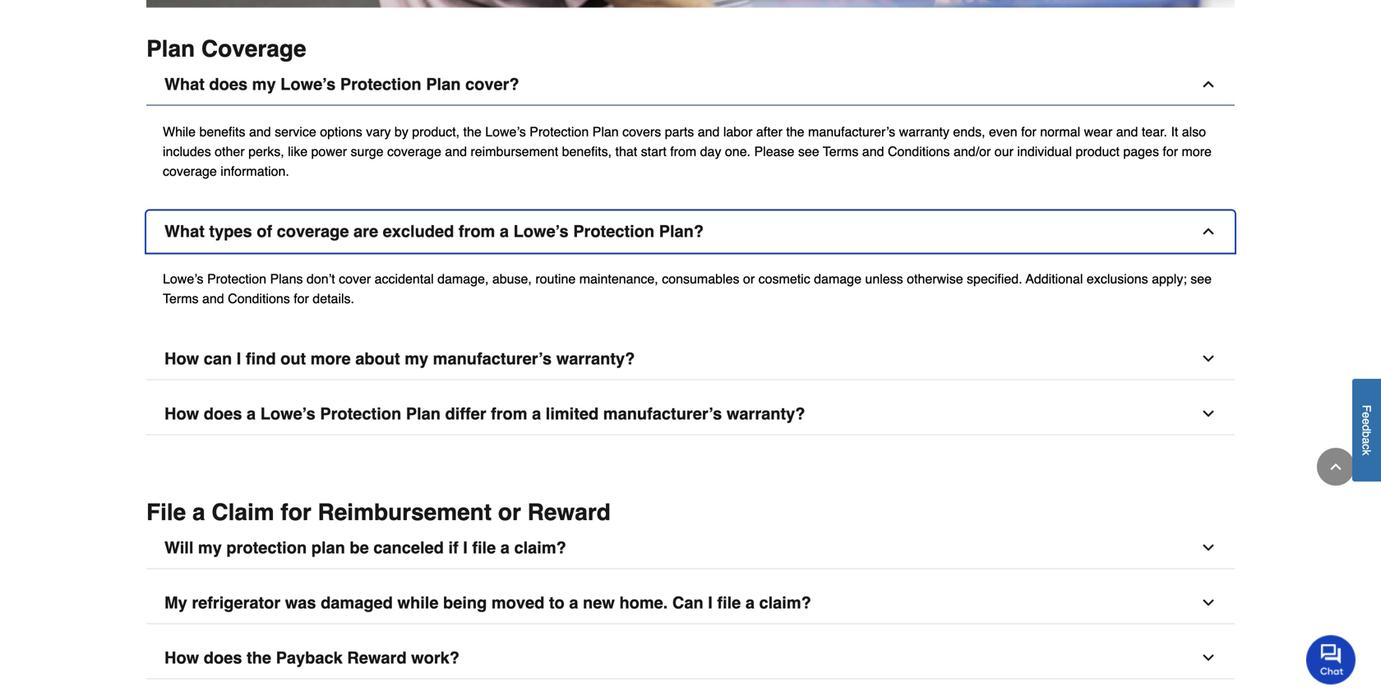 Task type: vqa. For each thing, say whether or not it's contained in the screenshot.
storage
no



Task type: describe. For each thing, give the bounding box(es) containing it.
lowe's protection plans don't cover accidental damage, abuse, routine maintenance, consumables or cosmetic damage unless otherwise specified. additional exclusions apply; see terms and conditions for details.
[[163, 271, 1212, 306]]

tear.
[[1142, 124, 1168, 139]]

what does my lowe's protection plan cover? button
[[146, 64, 1235, 106]]

while
[[397, 594, 439, 613]]

while
[[163, 124, 196, 139]]

our
[[995, 144, 1014, 159]]

it
[[1171, 124, 1179, 139]]

a right the if
[[501, 539, 510, 557]]

if
[[448, 539, 459, 557]]

what for what types of coverage are excluded from a lowe's protection plan?
[[164, 222, 205, 241]]

other
[[215, 144, 245, 159]]

does for a
[[204, 404, 242, 423]]

maintenance,
[[579, 271, 658, 287]]

plans
[[270, 271, 303, 287]]

product,
[[412, 124, 460, 139]]

types
[[209, 222, 252, 241]]

a right to on the left of the page
[[569, 594, 578, 613]]

can
[[673, 594, 704, 613]]

what does my lowe's protection plan cover?
[[164, 75, 519, 94]]

benefits
[[199, 124, 245, 139]]

labor
[[723, 124, 753, 139]]

how does a lowe's protection plan differ from a limited manufacturer's warranty?
[[164, 404, 805, 423]]

start
[[641, 144, 667, 159]]

surge
[[351, 144, 384, 159]]

manufacturer's inside button
[[433, 349, 552, 368]]

f e e d b a c k button
[[1353, 379, 1381, 482]]

after
[[756, 124, 783, 139]]

i inside "how can i find out more about my manufacturer's warranty?" button
[[237, 349, 241, 368]]

was
[[285, 594, 316, 613]]

the inside button
[[247, 649, 271, 668]]

1 vertical spatial from
[[459, 222, 495, 241]]

home.
[[620, 594, 668, 613]]

also
[[1182, 124, 1206, 139]]

unless
[[865, 271, 903, 287]]

chevron down image for can
[[1200, 595, 1217, 611]]

how does the payback reward work?
[[164, 649, 460, 668]]

2 horizontal spatial the
[[786, 124, 805, 139]]

parts
[[665, 124, 694, 139]]

see inside the lowe's protection plans don't cover accidental damage, abuse, routine maintenance, consumables or cosmetic damage unless otherwise specified. additional exclusions apply; see terms and conditions for details.
[[1191, 271, 1212, 287]]

1 vertical spatial file
[[717, 594, 741, 613]]

file
[[146, 499, 186, 526]]

wear
[[1084, 124, 1113, 139]]

apply;
[[1152, 271, 1187, 287]]

conditions inside the lowe's protection plans don't cover accidental damage, abuse, routine maintenance, consumables or cosmetic damage unless otherwise specified. additional exclusions apply; see terms and conditions for details.
[[228, 291, 290, 306]]

1 vertical spatial claim?
[[759, 594, 811, 613]]

work?
[[411, 649, 460, 668]]

coverage
[[201, 36, 306, 62]]

2 e from the top
[[1360, 419, 1374, 425]]

protection down about
[[320, 404, 401, 423]]

ends,
[[953, 124, 985, 139]]

manufacturer's inside "while benefits and service options vary by product, the lowe's protection plan covers parts and labor after the manufacturer's warranty ends, even for normal wear and tear. it also includes other perks, like power surge coverage and reimbursement benefits, that start from day one. please see terms and conditions and/or our individual product pages for more coverage information."
[[808, 124, 896, 139]]

even
[[989, 124, 1018, 139]]

how does the payback reward work? button
[[146, 638, 1235, 680]]

from inside "while benefits and service options vary by product, the lowe's protection plan covers parts and labor after the manufacturer's warranty ends, even for normal wear and tear. it also includes other perks, like power surge coverage and reimbursement benefits, that start from day one. please see terms and conditions and/or our individual product pages for more coverage information."
[[670, 144, 697, 159]]

differ
[[445, 404, 486, 423]]

specified.
[[967, 271, 1023, 287]]

will my protection plan be canceled if i file a claim?
[[164, 539, 566, 557]]

for inside the lowe's protection plans don't cover accidental damage, abuse, routine maintenance, consumables or cosmetic damage unless otherwise specified. additional exclusions apply; see terms and conditions for details.
[[294, 291, 309, 306]]

lowe's inside "while benefits and service options vary by product, the lowe's protection plan covers parts and labor after the manufacturer's warranty ends, even for normal wear and tear. it also includes other perks, like power surge coverage and reimbursement benefits, that start from day one. please see terms and conditions and/or our individual product pages for more coverage information."
[[485, 124, 526, 139]]

b
[[1360, 432, 1374, 438]]

1 horizontal spatial the
[[463, 124, 482, 139]]

warranty? inside button
[[727, 404, 805, 423]]

reimbursement
[[318, 499, 492, 526]]

damage
[[814, 271, 862, 287]]

can
[[204, 349, 232, 368]]

how can i find out more about my manufacturer's warranty?
[[164, 349, 635, 368]]

a down 'find'
[[247, 404, 256, 423]]

individual
[[1017, 144, 1072, 159]]

of
[[257, 222, 272, 241]]

please
[[754, 144, 795, 159]]

benefits,
[[562, 144, 612, 159]]

includes
[[163, 144, 211, 159]]

limited
[[546, 404, 599, 423]]

and inside the lowe's protection plans don't cover accidental damage, abuse, routine maintenance, consumables or cosmetic damage unless otherwise specified. additional exclusions apply; see terms and conditions for details.
[[202, 291, 224, 306]]

accidental
[[375, 271, 434, 287]]

a left the limited
[[532, 404, 541, 423]]

does for my
[[209, 75, 248, 94]]

my
[[164, 594, 187, 613]]

i inside my refrigerator was damaged while being moved to a new home. can i file a claim? button
[[708, 594, 713, 613]]

0 horizontal spatial file
[[472, 539, 496, 557]]

cover?
[[465, 75, 519, 94]]

abuse,
[[492, 271, 532, 287]]

scroll to top element
[[1317, 448, 1355, 486]]

what types of coverage are excluded from a lowe's protection plan? button
[[146, 211, 1235, 253]]

payback
[[276, 649, 343, 668]]

what types of coverage are excluded from a lowe's protection plan?
[[164, 222, 704, 241]]

0 vertical spatial coverage
[[387, 144, 441, 159]]

f e e d b a c k
[[1360, 405, 1374, 456]]

1 horizontal spatial my
[[252, 75, 276, 94]]

covers
[[623, 124, 661, 139]]

chevron up image for what does my lowe's protection plan cover?
[[1200, 76, 1217, 92]]

to
[[549, 594, 565, 613]]

does for the
[[204, 649, 242, 668]]

see inside "while benefits and service options vary by product, the lowe's protection plan covers parts and labor after the manufacturer's warranty ends, even for normal wear and tear. it also includes other perks, like power surge coverage and reimbursement benefits, that start from day one. please see terms and conditions and/or our individual product pages for more coverage information."
[[798, 144, 819, 159]]

normal
[[1040, 124, 1081, 139]]

k
[[1360, 450, 1374, 456]]

plan inside "while benefits and service options vary by product, the lowe's protection plan covers parts and labor after the manufacturer's warranty ends, even for normal wear and tear. it also includes other perks, like power surge coverage and reimbursement benefits, that start from day one. please see terms and conditions and/or our individual product pages for more coverage information."
[[593, 124, 619, 139]]

my refrigerator was damaged while being moved to a new home. can i file a claim?
[[164, 594, 811, 613]]

by
[[395, 124, 408, 139]]

while benefits and service options vary by product, the lowe's protection plan covers parts and labor after the manufacturer's warranty ends, even for normal wear and tear. it also includes other perks, like power surge coverage and reimbursement benefits, that start from day one. please see terms and conditions and/or our individual product pages for more coverage information.
[[163, 124, 1212, 179]]

protection
[[226, 539, 307, 557]]

0 horizontal spatial coverage
[[163, 164, 217, 179]]

will
[[164, 539, 194, 557]]



Task type: locate. For each thing, give the bounding box(es) containing it.
more
[[1182, 144, 1212, 159], [311, 349, 351, 368]]

does down can
[[204, 404, 242, 423]]

my refrigerator was damaged while being moved to a new home. can i file a claim? button
[[146, 583, 1235, 624]]

vary
[[366, 124, 391, 139]]

chevron down image
[[1200, 351, 1217, 367], [1200, 650, 1217, 666]]

e up d
[[1360, 412, 1374, 419]]

a right "file"
[[192, 499, 205, 526]]

1 horizontal spatial i
[[463, 539, 468, 557]]

plan
[[146, 36, 195, 62], [426, 75, 461, 94], [593, 124, 619, 139], [406, 404, 441, 423]]

damaged
[[321, 594, 393, 613]]

my down coverage
[[252, 75, 276, 94]]

reimbursement
[[471, 144, 558, 159]]

chevron down image inside my refrigerator was damaged while being moved to a new home. can i file a claim? button
[[1200, 595, 1217, 611]]

for
[[1021, 124, 1037, 139], [1163, 144, 1178, 159], [294, 291, 309, 306], [281, 499, 311, 526]]

0 vertical spatial chevron down image
[[1200, 351, 1217, 367]]

see right apply; at the right of page
[[1191, 271, 1212, 287]]

chevron down image for plan coverage
[[1200, 351, 1217, 367]]

will my protection plan be canceled if i file a claim? button
[[146, 527, 1235, 569]]

or inside the lowe's protection plans don't cover accidental damage, abuse, routine maintenance, consumables or cosmetic damage unless otherwise specified. additional exclusions apply; see terms and conditions for details.
[[743, 271, 755, 287]]

2 chevron up image from the top
[[1200, 223, 1217, 240]]

does
[[209, 75, 248, 94], [204, 404, 242, 423], [204, 649, 242, 668]]

1 vertical spatial coverage
[[163, 164, 217, 179]]

a up k
[[1360, 438, 1374, 444]]

chevron up image
[[1200, 76, 1217, 92], [1200, 223, 1217, 240]]

0 vertical spatial chevron up image
[[1200, 76, 1217, 92]]

otherwise
[[907, 271, 963, 287]]

chat invite button image
[[1307, 635, 1357, 685]]

refrigerator
[[192, 594, 281, 613]]

manufacturer's inside button
[[603, 404, 722, 423]]

0 vertical spatial chevron down image
[[1200, 406, 1217, 422]]

1 horizontal spatial terms
[[823, 144, 859, 159]]

the right after
[[786, 124, 805, 139]]

what for what does my lowe's protection plan cover?
[[164, 75, 205, 94]]

terms inside the lowe's protection plans don't cover accidental damage, abuse, routine maintenance, consumables or cosmetic damage unless otherwise specified. additional exclusions apply; see terms and conditions for details.
[[163, 291, 199, 306]]

0 horizontal spatial warranty?
[[556, 349, 635, 368]]

chevron up image for what types of coverage are excluded from a lowe's protection plan?
[[1200, 223, 1217, 240]]

1 horizontal spatial coverage
[[277, 222, 349, 241]]

service
[[275, 124, 316, 139]]

excluded
[[383, 222, 454, 241]]

additional
[[1026, 271, 1083, 287]]

2 horizontal spatial i
[[708, 594, 713, 613]]

conditions inside "while benefits and service options vary by product, the lowe's protection plan covers parts and labor after the manufacturer's warranty ends, even for normal wear and tear. it also includes other perks, like power surge coverage and reimbursement benefits, that start from day one. please see terms and conditions and/or our individual product pages for more coverage information."
[[888, 144, 950, 159]]

how does a lowe's protection plan differ from a limited manufacturer's warranty? button
[[146, 393, 1235, 435]]

and
[[249, 124, 271, 139], [698, 124, 720, 139], [1116, 124, 1138, 139], [445, 144, 467, 159], [862, 144, 884, 159], [202, 291, 224, 306]]

2 horizontal spatial my
[[405, 349, 428, 368]]

cover
[[339, 271, 371, 287]]

chevron down image inside "will my protection plan be canceled if i file a claim?" button
[[1200, 540, 1217, 556]]

how inside how does the payback reward work? button
[[164, 649, 199, 668]]

1 vertical spatial conditions
[[228, 291, 290, 306]]

what left types
[[164, 222, 205, 241]]

protection up vary
[[340, 75, 422, 94]]

what
[[164, 75, 205, 94], [164, 222, 205, 241]]

how
[[164, 349, 199, 368], [164, 404, 199, 423], [164, 649, 199, 668]]

canceled
[[374, 539, 444, 557]]

0 horizontal spatial manufacturer's
[[433, 349, 552, 368]]

2 vertical spatial my
[[198, 539, 222, 557]]

1 horizontal spatial conditions
[[888, 144, 950, 159]]

chevron down image inside "how can i find out more about my manufacturer's warranty?" button
[[1200, 351, 1217, 367]]

0 vertical spatial warranty?
[[556, 349, 635, 368]]

find
[[246, 349, 276, 368]]

terms inside "while benefits and service options vary by product, the lowe's protection plan covers parts and labor after the manufacturer's warranty ends, even for normal wear and tear. it also includes other perks, like power surge coverage and reimbursement benefits, that start from day one. please see terms and conditions and/or our individual product pages for more coverage information."
[[823, 144, 859, 159]]

a right can
[[746, 594, 755, 613]]

1 vertical spatial how
[[164, 404, 199, 423]]

a
[[500, 222, 509, 241], [247, 404, 256, 423], [532, 404, 541, 423], [1360, 438, 1374, 444], [192, 499, 205, 526], [501, 539, 510, 557], [569, 594, 578, 613], [746, 594, 755, 613]]

more inside "while benefits and service options vary by product, the lowe's protection plan covers parts and labor after the manufacturer's warranty ends, even for normal wear and tear. it also includes other perks, like power surge coverage and reimbursement benefits, that start from day one. please see terms and conditions and/or our individual product pages for more coverage information."
[[1182, 144, 1212, 159]]

manufacturer's left warranty
[[808, 124, 896, 139]]

e
[[1360, 412, 1374, 419], [1360, 419, 1374, 425]]

routine
[[536, 271, 576, 287]]

1 horizontal spatial or
[[743, 271, 755, 287]]

1 vertical spatial manufacturer's
[[433, 349, 552, 368]]

1 e from the top
[[1360, 412, 1374, 419]]

a up abuse,
[[500, 222, 509, 241]]

warranty? inside button
[[556, 349, 635, 368]]

2 vertical spatial chevron down image
[[1200, 595, 1217, 611]]

conditions down plans
[[228, 291, 290, 306]]

1 horizontal spatial reward
[[528, 499, 611, 526]]

0 vertical spatial terms
[[823, 144, 859, 159]]

out
[[280, 349, 306, 368]]

don't
[[307, 271, 335, 287]]

from down parts
[[670, 144, 697, 159]]

my
[[252, 75, 276, 94], [405, 349, 428, 368], [198, 539, 222, 557]]

1 vertical spatial see
[[1191, 271, 1212, 287]]

1 vertical spatial more
[[311, 349, 351, 368]]

1 how from the top
[[164, 349, 199, 368]]

1 vertical spatial chevron down image
[[1200, 650, 1217, 666]]

plan
[[311, 539, 345, 557]]

lowe's
[[280, 75, 336, 94], [485, 124, 526, 139], [514, 222, 569, 241], [163, 271, 204, 287], [260, 404, 316, 423]]

being
[[443, 594, 487, 613]]

chevron down image for file a claim for reimbursement or reward
[[1200, 650, 1217, 666]]

3 chevron down image from the top
[[1200, 595, 1217, 611]]

1 chevron down image from the top
[[1200, 351, 1217, 367]]

lowe's inside the lowe's protection plans don't cover accidental damage, abuse, routine maintenance, consumables or cosmetic damage unless otherwise specified. additional exclusions apply; see terms and conditions for details.
[[163, 271, 204, 287]]

1 horizontal spatial file
[[717, 594, 741, 613]]

for down the it
[[1163, 144, 1178, 159]]

about
[[355, 349, 400, 368]]

1 what from the top
[[164, 75, 205, 94]]

2 vertical spatial how
[[164, 649, 199, 668]]

warranty?
[[556, 349, 635, 368], [727, 404, 805, 423]]

1 vertical spatial i
[[463, 539, 468, 557]]

0 vertical spatial conditions
[[888, 144, 950, 159]]

plan coverage
[[146, 36, 306, 62]]

1 vertical spatial or
[[498, 499, 521, 526]]

file
[[472, 539, 496, 557], [717, 594, 741, 613]]

2 vertical spatial i
[[708, 594, 713, 613]]

for down plans
[[294, 291, 309, 306]]

0 vertical spatial or
[[743, 271, 755, 287]]

protection up maintenance,
[[573, 222, 655, 241]]

what up while
[[164, 75, 205, 94]]

1 vertical spatial terms
[[163, 291, 199, 306]]

1 vertical spatial chevron up image
[[1200, 223, 1217, 240]]

2 horizontal spatial coverage
[[387, 144, 441, 159]]

manufacturer's down "how can i find out more about my manufacturer's warranty?" button
[[603, 404, 722, 423]]

chevron down image for warranty?
[[1200, 406, 1217, 422]]

does inside button
[[204, 649, 242, 668]]

e up b
[[1360, 419, 1374, 425]]

2 horizontal spatial manufacturer's
[[808, 124, 896, 139]]

0 horizontal spatial claim?
[[514, 539, 566, 557]]

chevron down image
[[1200, 406, 1217, 422], [1200, 540, 1217, 556], [1200, 595, 1217, 611]]

more inside button
[[311, 349, 351, 368]]

conditions down warranty
[[888, 144, 950, 159]]

0 vertical spatial my
[[252, 75, 276, 94]]

a inside "button"
[[1360, 438, 1374, 444]]

chevron up image
[[1328, 459, 1344, 475]]

manufacturer's up how does a lowe's protection plan differ from a limited manufacturer's warranty?
[[433, 349, 552, 368]]

0 horizontal spatial terms
[[163, 291, 199, 306]]

like
[[288, 144, 308, 159]]

1 horizontal spatial more
[[1182, 144, 1212, 159]]

see right please
[[798, 144, 819, 159]]

0 horizontal spatial reward
[[347, 649, 407, 668]]

coverage inside button
[[277, 222, 349, 241]]

pages
[[1123, 144, 1159, 159]]

a customer talking with two lowe's associates in red vests in a lowe's store. image
[[146, 0, 1235, 8]]

1 horizontal spatial see
[[1191, 271, 1212, 287]]

d
[[1360, 425, 1374, 432]]

0 vertical spatial how
[[164, 349, 199, 368]]

moved
[[492, 594, 545, 613]]

exclusions
[[1087, 271, 1148, 287]]

day
[[700, 144, 721, 159]]

0 vertical spatial file
[[472, 539, 496, 557]]

2 vertical spatial manufacturer's
[[603, 404, 722, 423]]

0 vertical spatial see
[[798, 144, 819, 159]]

0 horizontal spatial the
[[247, 649, 271, 668]]

2 what from the top
[[164, 222, 205, 241]]

one.
[[725, 144, 751, 159]]

for up the protection
[[281, 499, 311, 526]]

from up damage,
[[459, 222, 495, 241]]

how for plan
[[164, 349, 199, 368]]

chevron up image inside what types of coverage are excluded from a lowe's protection plan? button
[[1200, 223, 1217, 240]]

0 vertical spatial i
[[237, 349, 241, 368]]

protection inside "while benefits and service options vary by product, the lowe's protection plan covers parts and labor after the manufacturer's warranty ends, even for normal wear and tear. it also includes other perks, like power surge coverage and reimbursement benefits, that start from day one. please see terms and conditions and/or our individual product pages for more coverage information."
[[530, 124, 589, 139]]

details.
[[313, 291, 354, 306]]

chevron down image inside how does the payback reward work? button
[[1200, 650, 1217, 666]]

0 horizontal spatial see
[[798, 144, 819, 159]]

coverage up "don't"
[[277, 222, 349, 241]]

file right the if
[[472, 539, 496, 557]]

chevron up image inside what does my lowe's protection plan cover? button
[[1200, 76, 1217, 92]]

coverage down includes
[[163, 164, 217, 179]]

0 vertical spatial what
[[164, 75, 205, 94]]

reward
[[528, 499, 611, 526], [347, 649, 407, 668]]

be
[[350, 539, 369, 557]]

how inside "how does a lowe's protection plan differ from a limited manufacturer's warranty?" button
[[164, 404, 199, 423]]

how for file
[[164, 649, 199, 668]]

are
[[354, 222, 378, 241]]

product
[[1076, 144, 1120, 159]]

terms
[[823, 144, 859, 159], [163, 291, 199, 306]]

f
[[1360, 405, 1374, 412]]

2 chevron down image from the top
[[1200, 650, 1217, 666]]

how inside "how can i find out more about my manufacturer's warranty?" button
[[164, 349, 199, 368]]

1 vertical spatial warranty?
[[727, 404, 805, 423]]

1 vertical spatial chevron down image
[[1200, 540, 1217, 556]]

my right will
[[198, 539, 222, 557]]

perks,
[[248, 144, 284, 159]]

2 how from the top
[[164, 404, 199, 423]]

the left payback at the bottom left of page
[[247, 649, 271, 668]]

protection
[[340, 75, 422, 94], [530, 124, 589, 139], [573, 222, 655, 241], [207, 271, 266, 287], [320, 404, 401, 423]]

1 vertical spatial does
[[204, 404, 242, 423]]

the right product,
[[463, 124, 482, 139]]

damage,
[[438, 271, 489, 287]]

reward inside button
[[347, 649, 407, 668]]

0 vertical spatial from
[[670, 144, 697, 159]]

0 vertical spatial more
[[1182, 144, 1212, 159]]

1 horizontal spatial warranty?
[[727, 404, 805, 423]]

1 chevron down image from the top
[[1200, 406, 1217, 422]]

0 vertical spatial does
[[209, 75, 248, 94]]

or
[[743, 271, 755, 287], [498, 499, 521, 526]]

i
[[237, 349, 241, 368], [463, 539, 468, 557], [708, 594, 713, 613]]

c
[[1360, 444, 1374, 450]]

new
[[583, 594, 615, 613]]

from
[[670, 144, 697, 159], [459, 222, 495, 241], [491, 404, 528, 423]]

2 vertical spatial from
[[491, 404, 528, 423]]

how can i find out more about my manufacturer's warranty? button
[[146, 338, 1235, 380]]

0 horizontal spatial my
[[198, 539, 222, 557]]

does down refrigerator in the left of the page
[[204, 649, 242, 668]]

0 horizontal spatial more
[[311, 349, 351, 368]]

1 vertical spatial reward
[[347, 649, 407, 668]]

more right out
[[311, 349, 351, 368]]

2 vertical spatial coverage
[[277, 222, 349, 241]]

2 chevron down image from the top
[[1200, 540, 1217, 556]]

for up individual
[[1021, 124, 1037, 139]]

0 horizontal spatial i
[[237, 349, 241, 368]]

2 vertical spatial does
[[204, 649, 242, 668]]

0 horizontal spatial or
[[498, 499, 521, 526]]

1 horizontal spatial claim?
[[759, 594, 811, 613]]

protection inside the lowe's protection plans don't cover accidental damage, abuse, routine maintenance, consumables or cosmetic damage unless otherwise specified. additional exclusions apply; see terms and conditions for details.
[[207, 271, 266, 287]]

see
[[798, 144, 819, 159], [1191, 271, 1212, 287]]

1 vertical spatial what
[[164, 222, 205, 241]]

1 chevron up image from the top
[[1200, 76, 1217, 92]]

1 horizontal spatial manufacturer's
[[603, 404, 722, 423]]

1 vertical spatial my
[[405, 349, 428, 368]]

chevron down image inside "how does a lowe's protection plan differ from a limited manufacturer's warranty?" button
[[1200, 406, 1217, 422]]

options
[[320, 124, 362, 139]]

from right the differ
[[491, 404, 528, 423]]

my right about
[[405, 349, 428, 368]]

does down plan coverage
[[209, 75, 248, 94]]

file right can
[[717, 594, 741, 613]]

3 how from the top
[[164, 649, 199, 668]]

0 vertical spatial manufacturer's
[[808, 124, 896, 139]]

the
[[463, 124, 482, 139], [786, 124, 805, 139], [247, 649, 271, 668]]

0 vertical spatial reward
[[528, 499, 611, 526]]

protection up benefits,
[[530, 124, 589, 139]]

coverage down by in the left top of the page
[[387, 144, 441, 159]]

consumables
[[662, 271, 740, 287]]

information.
[[221, 164, 289, 179]]

0 horizontal spatial conditions
[[228, 291, 290, 306]]

my inside button
[[405, 349, 428, 368]]

i inside "will my protection plan be canceled if i file a claim?" button
[[463, 539, 468, 557]]

0 vertical spatial claim?
[[514, 539, 566, 557]]

protection down types
[[207, 271, 266, 287]]

more down also
[[1182, 144, 1212, 159]]



